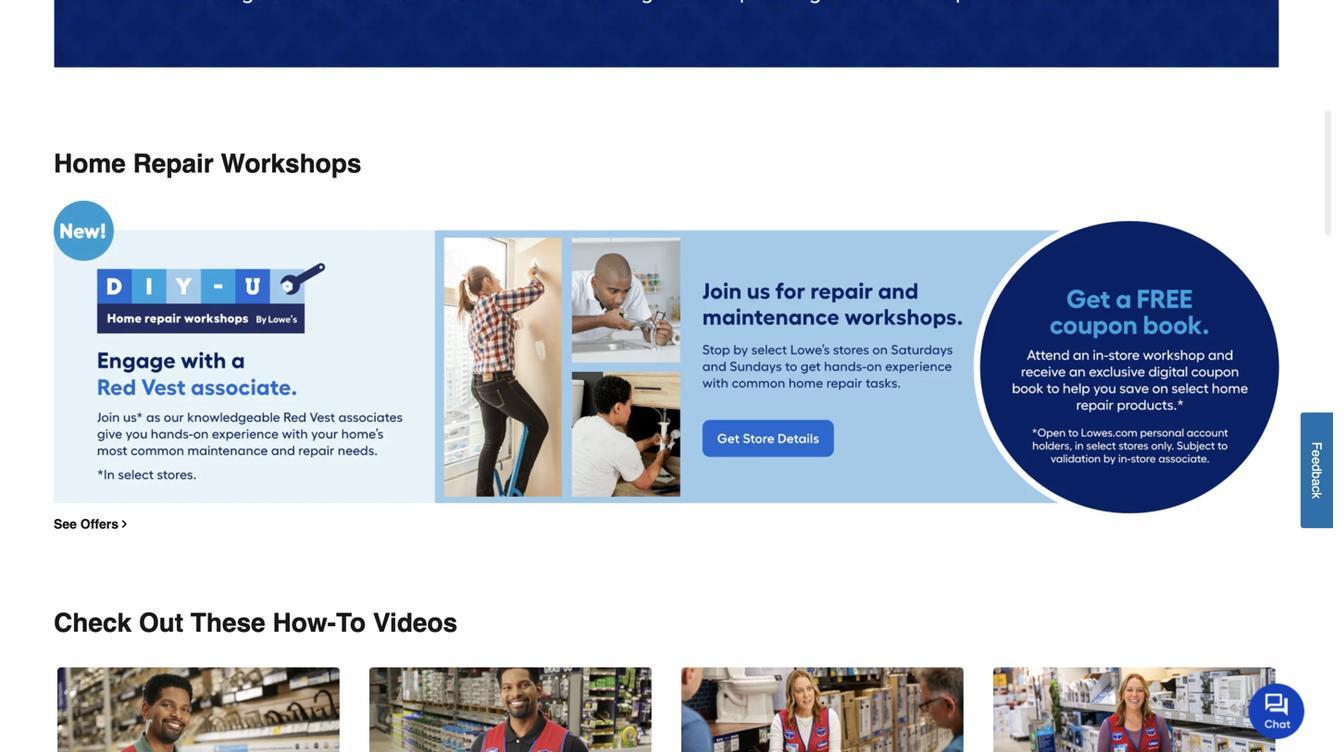 Task type: vqa. For each thing, say whether or not it's contained in the screenshot.
search box
no



Task type: locate. For each thing, give the bounding box(es) containing it.
to
[[336, 609, 366, 638]]

how to install and repair a toilet​. watch now. image
[[681, 668, 964, 753]]

see
[[54, 517, 77, 532]]

see offers button
[[54, 517, 130, 532]]

chat invite button image
[[1249, 683, 1305, 740]]

workshops
[[221, 149, 362, 179]]

check
[[54, 609, 132, 638]]

e
[[1310, 450, 1324, 457], [1310, 457, 1324, 465]]

c
[[1310, 486, 1324, 493]]

how to patch and repair drywall​. watch now. image
[[369, 668, 652, 753]]

f
[[1310, 442, 1324, 450]]

b
[[1310, 472, 1324, 479]]

repair
[[133, 149, 214, 179]]

f e e d b a c k
[[1310, 442, 1324, 499]]

offers
[[80, 517, 119, 532]]

2 e from the top
[[1310, 457, 1324, 465]]

e up b
[[1310, 457, 1324, 465]]

out
[[139, 609, 183, 638]]

home
[[54, 149, 126, 179]]

e up d
[[1310, 450, 1324, 457]]

videos
[[373, 609, 458, 638]]

see offers
[[54, 517, 119, 532]]

how-
[[273, 609, 336, 638]]

how to install and replace a bath exhaust fan. watch now. image
[[993, 668, 1276, 753]]



Task type: describe. For each thing, give the bounding box(es) containing it.
these
[[191, 609, 265, 638]]

a
[[1310, 479, 1324, 486]]

f e e d b a c k button
[[1301, 413, 1333, 529]]

check out these how-to videos
[[54, 609, 458, 638]]

how to replace a faucet and fix drainage issues​. watch now. image
[[57, 668, 340, 753]]

1 e from the top
[[1310, 450, 1324, 457]]

chevron right image
[[119, 518, 130, 530]]

join us for workshops, learn from our red vest associates and get a free coupon book for attending. image
[[54, 201, 1280, 514]]

stop in for workshops for you and your mini-d i yer and quick home repair demos from our associates. image
[[54, 0, 1280, 67]]

home repair workshops
[[54, 149, 362, 179]]

k
[[1310, 493, 1324, 499]]

d
[[1310, 465, 1324, 472]]



